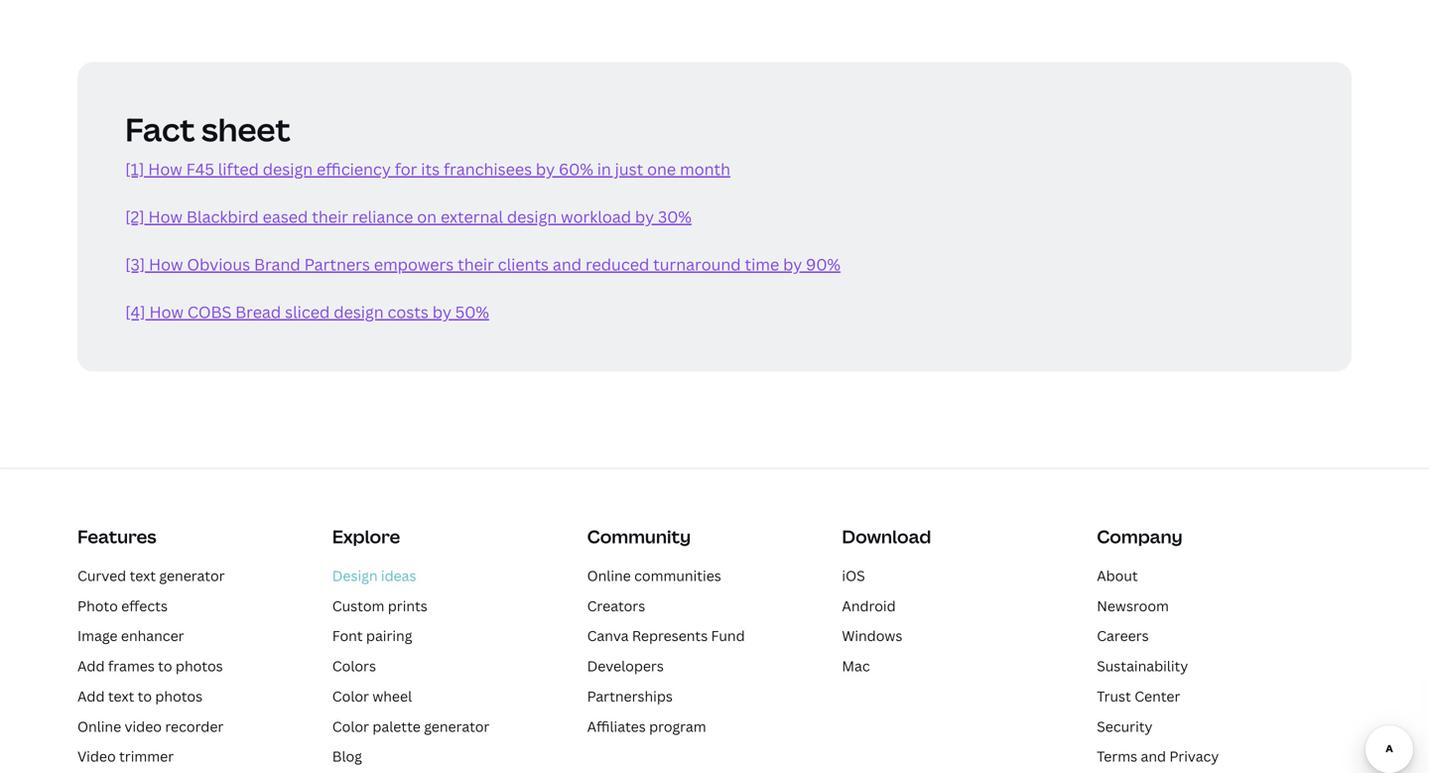 Task type: locate. For each thing, give the bounding box(es) containing it.
bread
[[235, 301, 281, 322]]

design left costs
[[334, 301, 384, 322]]

their right 'eased'
[[312, 206, 348, 227]]

add up "video"
[[77, 687, 105, 706]]

add
[[77, 657, 105, 675], [77, 687, 105, 706]]

workload
[[561, 206, 631, 227]]

0 vertical spatial photos
[[176, 657, 223, 675]]

1 vertical spatial generator
[[424, 717, 490, 736]]

color palette generator
[[332, 717, 490, 736]]

0 horizontal spatial generator
[[159, 566, 225, 585]]

and
[[553, 254, 582, 275], [1141, 747, 1166, 766]]

features
[[77, 524, 156, 549]]

by left 60%
[[536, 158, 555, 180]]

2 vertical spatial design
[[334, 301, 384, 322]]

canva
[[587, 626, 629, 645]]

how for obvious
[[149, 254, 183, 275]]

how right [3]
[[149, 254, 183, 275]]

by left 30%
[[635, 206, 654, 227]]

1 vertical spatial their
[[458, 254, 494, 275]]

trust
[[1097, 687, 1131, 706]]

0 vertical spatial color
[[332, 687, 369, 706]]

developers
[[587, 657, 664, 675]]

text for add
[[108, 687, 134, 706]]

1 vertical spatial color
[[332, 717, 369, 736]]

external
[[441, 206, 503, 227]]

partnerships
[[587, 687, 673, 706]]

online video recorder link
[[77, 717, 224, 736]]

2 add from the top
[[77, 687, 105, 706]]

trust center
[[1097, 687, 1180, 706]]

design up 'eased'
[[263, 158, 313, 180]]

60%
[[559, 158, 593, 180]]

to for text
[[138, 687, 152, 706]]

design
[[263, 158, 313, 180], [507, 206, 557, 227], [334, 301, 384, 322]]

1 vertical spatial design
[[507, 206, 557, 227]]

color down colors link
[[332, 687, 369, 706]]

and right terms
[[1141, 747, 1166, 766]]

design up clients
[[507, 206, 557, 227]]

generator up effects
[[159, 566, 225, 585]]

1 vertical spatial photos
[[155, 687, 203, 706]]

in
[[597, 158, 611, 180]]

to down enhancer
[[158, 657, 172, 675]]

prints
[[388, 596, 427, 615]]

their left clients
[[458, 254, 494, 275]]

ideas
[[381, 566, 416, 585]]

1 color from the top
[[332, 687, 369, 706]]

video
[[77, 747, 116, 766]]

fact sheet
[[125, 108, 290, 151]]

photos down enhancer
[[176, 657, 223, 675]]

one
[[647, 158, 676, 180]]

0 vertical spatial online
[[587, 566, 631, 585]]

1 horizontal spatial design
[[334, 301, 384, 322]]

affiliates program link
[[587, 717, 706, 736]]

photos up recorder
[[155, 687, 203, 706]]

add frames to photos link
[[77, 657, 223, 675]]

online communities
[[587, 566, 721, 585]]

privacy
[[1169, 747, 1219, 766]]

ios
[[842, 566, 865, 585]]

2 horizontal spatial design
[[507, 206, 557, 227]]

0 horizontal spatial online
[[77, 717, 121, 736]]

windows
[[842, 626, 902, 645]]

2 color from the top
[[332, 717, 369, 736]]

to
[[158, 657, 172, 675], [138, 687, 152, 706]]

0 vertical spatial and
[[553, 254, 582, 275]]

obvious
[[187, 254, 250, 275]]

lifted
[[218, 158, 259, 180]]

1 horizontal spatial generator
[[424, 717, 490, 736]]

add text to photos link
[[77, 687, 203, 706]]

0 vertical spatial add
[[77, 657, 105, 675]]

0 vertical spatial to
[[158, 657, 172, 675]]

to up video
[[138, 687, 152, 706]]

1 add from the top
[[77, 657, 105, 675]]

reduced
[[585, 254, 649, 275]]

cobs
[[187, 301, 232, 322]]

[2]
[[125, 206, 145, 227]]

[4] how cobs bread sliced design costs by 50%
[[125, 301, 489, 322]]

video trimmer link
[[77, 747, 174, 766]]

sustainability
[[1097, 657, 1188, 675]]

[3]
[[125, 254, 145, 275]]

developers link
[[587, 657, 664, 675]]

photos
[[176, 657, 223, 675], [155, 687, 203, 706]]

online
[[587, 566, 631, 585], [77, 717, 121, 736]]

canva represents fund
[[587, 626, 745, 645]]

[2] how blackbird eased their reliance on external design workload by 30% link
[[125, 206, 692, 227]]

0 vertical spatial text
[[130, 566, 156, 585]]

explore
[[332, 524, 400, 549]]

photos for add text to photos
[[155, 687, 203, 706]]

android
[[842, 596, 896, 615]]

frames
[[108, 657, 155, 675]]

[3] how obvious brand partners empowers their clients and reduced turnaround time by 90%
[[125, 254, 841, 275]]

add for add frames to photos
[[77, 657, 105, 675]]

how right [1] on the top left
[[148, 158, 182, 180]]

1 vertical spatial text
[[108, 687, 134, 706]]

how right the [2]
[[148, 206, 183, 227]]

by left 50%
[[432, 301, 451, 322]]

and right clients
[[553, 254, 582, 275]]

colors link
[[332, 657, 376, 675]]

how for blackbird
[[148, 206, 183, 227]]

franchisees
[[444, 158, 532, 180]]

company
[[1097, 524, 1183, 549]]

0 horizontal spatial to
[[138, 687, 152, 706]]

by
[[536, 158, 555, 180], [635, 206, 654, 227], [783, 254, 802, 275], [432, 301, 451, 322]]

0 vertical spatial their
[[312, 206, 348, 227]]

community
[[587, 524, 691, 549]]

online up 'creators'
[[587, 566, 631, 585]]

1 vertical spatial add
[[77, 687, 105, 706]]

1 vertical spatial online
[[77, 717, 121, 736]]

1 horizontal spatial online
[[587, 566, 631, 585]]

online up "video"
[[77, 717, 121, 736]]

0 vertical spatial generator
[[159, 566, 225, 585]]

on
[[417, 206, 437, 227]]

color
[[332, 687, 369, 706], [332, 717, 369, 736]]

[1] how f45 lifted design efficiency for its franchisees by 60% in just one month link
[[125, 158, 730, 180]]

text down "frames"
[[108, 687, 134, 706]]

video trimmer
[[77, 747, 174, 766]]

generator right palette
[[424, 717, 490, 736]]

1 horizontal spatial to
[[158, 657, 172, 675]]

design ideas link
[[332, 566, 416, 585]]

1 vertical spatial to
[[138, 687, 152, 706]]

blog link
[[332, 747, 362, 766]]

generator
[[159, 566, 225, 585], [424, 717, 490, 736]]

video
[[125, 717, 162, 736]]

its
[[421, 158, 440, 180]]

month
[[680, 158, 730, 180]]

add for add text to photos
[[77, 687, 105, 706]]

how right [4]
[[149, 301, 184, 322]]

text up effects
[[130, 566, 156, 585]]

trimmer
[[119, 747, 174, 766]]

color up blog link
[[332, 717, 369, 736]]

0 horizontal spatial and
[[553, 254, 582, 275]]

0 horizontal spatial design
[[263, 158, 313, 180]]

1 horizontal spatial and
[[1141, 747, 1166, 766]]

color wheel
[[332, 687, 412, 706]]

how
[[148, 158, 182, 180], [148, 206, 183, 227], [149, 254, 183, 275], [149, 301, 184, 322]]

represents
[[632, 626, 708, 645]]

add down the "image" in the left bottom of the page
[[77, 657, 105, 675]]



Task type: vqa. For each thing, say whether or not it's contained in the screenshot.


Task type: describe. For each thing, give the bounding box(es) containing it.
empowers
[[374, 254, 454, 275]]

design
[[332, 566, 378, 585]]

f45
[[186, 158, 214, 180]]

online video recorder
[[77, 717, 224, 736]]

canva represents fund link
[[587, 626, 745, 645]]

careers
[[1097, 626, 1149, 645]]

photo effects link
[[77, 596, 168, 615]]

photo
[[77, 596, 118, 615]]

eased
[[263, 206, 308, 227]]

fact
[[125, 108, 195, 151]]

custom prints link
[[332, 596, 427, 615]]

online for online communities
[[587, 566, 631, 585]]

font pairing link
[[332, 626, 412, 645]]

effects
[[121, 596, 168, 615]]

wheel
[[372, 687, 412, 706]]

turnaround
[[653, 254, 741, 275]]

newsroom
[[1097, 596, 1169, 615]]

design ideas
[[332, 566, 416, 585]]

photo effects
[[77, 596, 168, 615]]

image enhancer link
[[77, 626, 184, 645]]

android link
[[842, 596, 896, 615]]

to for frames
[[158, 657, 172, 675]]

custom prints
[[332, 596, 427, 615]]

enhancer
[[121, 626, 184, 645]]

palette
[[372, 717, 421, 736]]

online for online video recorder
[[77, 717, 121, 736]]

windows link
[[842, 626, 902, 645]]

curved text generator link
[[77, 566, 225, 585]]

how for cobs
[[149, 301, 184, 322]]

communities
[[634, 566, 721, 585]]

program
[[649, 717, 706, 736]]

about
[[1097, 566, 1138, 585]]

blackbird
[[186, 206, 259, 227]]

sliced
[[285, 301, 330, 322]]

costs
[[388, 301, 429, 322]]

ios link
[[842, 566, 865, 585]]

brand
[[254, 254, 300, 275]]

text for curved
[[130, 566, 156, 585]]

color palette generator link
[[332, 717, 490, 736]]

photos for add frames to photos
[[176, 657, 223, 675]]

color for color palette generator
[[332, 717, 369, 736]]

color wheel link
[[332, 687, 412, 706]]

creators link
[[587, 596, 645, 615]]

pairing
[[366, 626, 412, 645]]

creators
[[587, 596, 645, 615]]

center
[[1135, 687, 1180, 706]]

security link
[[1097, 717, 1153, 736]]

50%
[[455, 301, 489, 322]]

generator for curved text generator
[[159, 566, 225, 585]]

mac
[[842, 657, 870, 675]]

efficiency
[[317, 158, 391, 180]]

0 horizontal spatial their
[[312, 206, 348, 227]]

90%
[[806, 254, 841, 275]]

generator for color palette generator
[[424, 717, 490, 736]]

clients
[[498, 254, 549, 275]]

online communities link
[[587, 566, 721, 585]]

reliance
[[352, 206, 413, 227]]

1 horizontal spatial their
[[458, 254, 494, 275]]

0 vertical spatial design
[[263, 158, 313, 180]]

[1]
[[125, 158, 144, 180]]

color for color wheel
[[332, 687, 369, 706]]

[4] how cobs bread sliced design costs by 50% link
[[125, 301, 489, 322]]

add text to photos
[[77, 687, 203, 706]]

careers link
[[1097, 626, 1149, 645]]

newsroom link
[[1097, 596, 1169, 615]]

for
[[395, 158, 417, 180]]

sheet
[[201, 108, 290, 151]]

colors
[[332, 657, 376, 675]]

sustainability link
[[1097, 657, 1188, 675]]

custom
[[332, 596, 384, 615]]

partnerships link
[[587, 687, 673, 706]]

font pairing
[[332, 626, 412, 645]]

[2] how blackbird eased their reliance on external design workload by 30%
[[125, 206, 692, 227]]

about link
[[1097, 566, 1138, 585]]

1 vertical spatial and
[[1141, 747, 1166, 766]]

curved text generator
[[77, 566, 225, 585]]

download
[[842, 524, 931, 549]]

time
[[745, 254, 779, 275]]

how for f45
[[148, 158, 182, 180]]

security
[[1097, 717, 1153, 736]]

30%
[[658, 206, 692, 227]]

[3] how obvious brand partners empowers their clients and reduced turnaround time by 90% link
[[125, 254, 841, 275]]

fund
[[711, 626, 745, 645]]

[4]
[[125, 301, 146, 322]]

recorder
[[165, 717, 224, 736]]

image enhancer
[[77, 626, 184, 645]]

just
[[615, 158, 643, 180]]

curved
[[77, 566, 126, 585]]

by right "time"
[[783, 254, 802, 275]]



